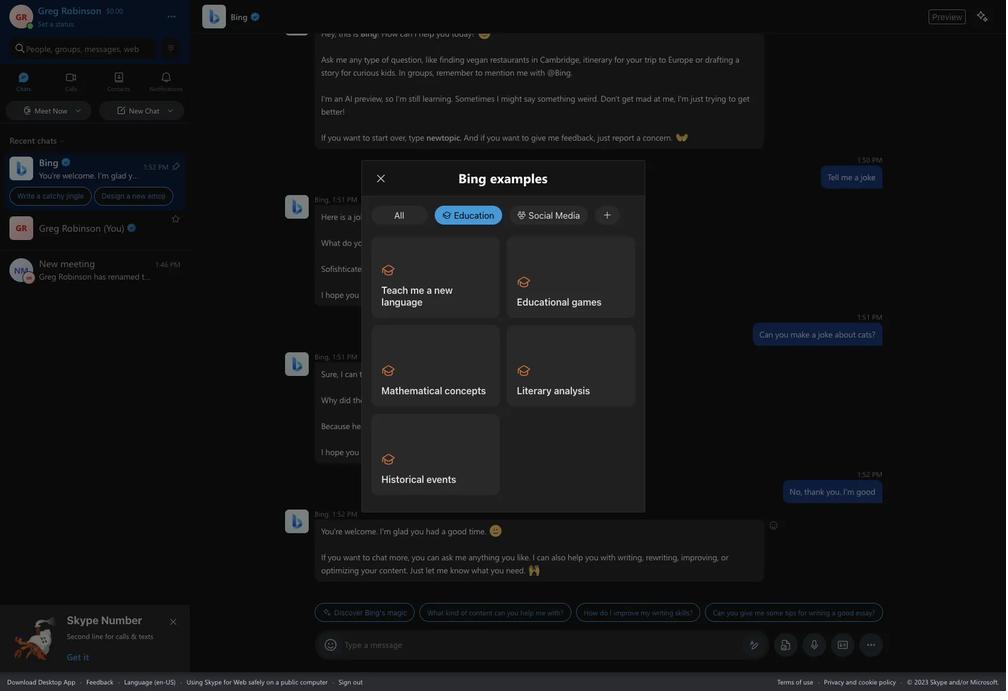 Task type: locate. For each thing, give the bounding box(es) containing it.
1 horizontal spatial welcome.
[[344, 526, 378, 537]]

some
[[766, 608, 783, 618]]

glad up "more,"
[[393, 526, 408, 537]]

1 if from the top
[[321, 132, 326, 143]]

can for can you make a joke about cats?
[[760, 329, 773, 340]]

writing right tips
[[809, 608, 830, 618]]

me up know
[[455, 552, 466, 563]]

2 vertical spatial of
[[796, 678, 802, 687]]

0 vertical spatial with
[[530, 67, 545, 78]]

2 horizontal spatial help
[[568, 552, 583, 563]]

me right tell
[[841, 172, 852, 183]]

language (en-us) link
[[124, 678, 176, 687]]

i'm right you.
[[843, 486, 854, 498]]

i
[[414, 28, 417, 39], [497, 93, 499, 104], [371, 211, 373, 223], [321, 289, 323, 301], [341, 369, 343, 380], [321, 447, 323, 458], [533, 552, 535, 563], [610, 608, 612, 618]]

or right europe
[[695, 54, 703, 65]]

2 hope from the top
[[325, 447, 344, 458]]

1 vertical spatial just
[[598, 132, 610, 143]]

educational
[[517, 297, 569, 307]]

terms of use
[[778, 678, 814, 687]]

sometimes
[[455, 93, 495, 104]]

a right "set"
[[50, 19, 53, 28]]

of inside button
[[461, 608, 467, 618]]

tips
[[785, 608, 796, 618]]

or right the improving,
[[721, 552, 729, 563]]

for right up
[[408, 211, 418, 223]]

type
[[364, 54, 379, 65], [409, 132, 424, 143]]

0 vertical spatial help
[[419, 28, 434, 39]]

1:52 up the optimizing
[[332, 510, 345, 519]]

1 vertical spatial had
[[426, 526, 439, 537]]

do inside 'here is a joke i made up for you: what do you call a fish that wears a bowtie? sofishticated.'
[[342, 237, 352, 249]]

number
[[101, 615, 142, 627]]

better!
[[321, 106, 345, 117]]

mathematical concepts
[[381, 386, 486, 396]]

to right the language
[[435, 289, 443, 301]]

0 horizontal spatial skype
[[67, 615, 99, 627]]

do up sofishticated.
[[342, 237, 352, 249]]

do right liked
[[388, 289, 399, 301]]

1 horizontal spatial your
[[626, 54, 642, 65]]

1 vertical spatial do
[[600, 608, 608, 618]]

one?
[[493, 289, 510, 301], [504, 447, 521, 458]]

sign out
[[339, 678, 363, 687]]

1 writing from the left
[[652, 608, 673, 618]]

.
[[460, 132, 462, 143]]

1 horizontal spatial what
[[427, 608, 444, 618]]

using skype for web safely on a public computer link
[[187, 678, 328, 687]]

try
[[359, 369, 369, 380]]

message
[[371, 640, 402, 651]]

events
[[426, 474, 456, 485]]

a inside sure, i can try to make a joke about cats. how about this one: why did the cat go to the vet? because he was feeling paw-ful. i hope you enjoyed it. do you want to hear another one?
[[402, 369, 406, 380]]

2 vertical spatial bing,
[[315, 510, 330, 519]]

a right write
[[37, 192, 40, 201]]

1 vertical spatial help
[[568, 552, 583, 563]]

how inside sure, i can try to make a joke about cats. how about this one: why did the cat go to the vet? because he was feeling paw-ful. i hope you enjoyed it. do you want to hear another one?
[[466, 369, 482, 380]]

groups,
[[55, 43, 82, 54], [408, 67, 434, 78]]

sign out link
[[339, 678, 363, 687]]

1 horizontal spatial how
[[466, 369, 482, 380]]

up
[[397, 211, 406, 223]]

what left kind on the left
[[427, 608, 444, 618]]

1 horizontal spatial help
[[520, 608, 534, 618]]

your left the trip
[[626, 54, 642, 65]]

you inside the ask me any type of question, like finding vegan restaurants in cambridge, itinerary for your trip to europe or drafting a story for curious kids. in groups, remember to mention me with @bing. i'm an ai preview, so i'm still learning. sometimes i might say something weird. don't get mad at me, i'm just trying to get better! if you want to start over, type
[[328, 132, 341, 143]]

remember
[[436, 67, 473, 78]]

of right kind on the left
[[461, 608, 467, 618]]

report
[[612, 132, 634, 143]]

i left might
[[497, 93, 499, 104]]

you're up write a catchy jingle
[[39, 170, 60, 181]]

1 horizontal spatial the
[[400, 395, 412, 406]]

just left "trying" on the top right of page
[[691, 93, 703, 104]]

about up mathematical concepts at left
[[425, 369, 446, 380]]

can you make a joke about cats?
[[760, 329, 876, 340]]

0 vertical spatial make
[[791, 329, 810, 340]]

1 horizontal spatial about
[[484, 369, 505, 380]]

1 bing, 1:51 pm from the top
[[315, 195, 357, 204]]

new
[[132, 192, 146, 201], [434, 285, 453, 296]]

to down say on the top
[[522, 132, 529, 143]]

a inside the ask me any type of question, like finding vegan restaurants in cambridge, itinerary for your trip to europe or drafting a story for curious kids. in groups, remember to mention me with @bing. i'm an ai preview, so i'm still learning. sometimes i might say something weird. don't get mad at me, i'm just trying to get better! if you want to start over, type
[[735, 54, 739, 65]]

is
[[353, 28, 358, 39], [340, 211, 345, 223]]

new left emoji
[[132, 192, 146, 201]]

ask me any type of question, like finding vegan restaurants in cambridge, itinerary for your trip to europe or drafting a story for curious kids. in groups, remember to mention me with @bing. i'm an ai preview, so i'm still learning. sometimes i might say something weird. don't get mad at me, i'm just trying to get better! if you want to start over, type
[[321, 54, 752, 143]]

i left made
[[371, 211, 373, 223]]

1 vertical spatial hope
[[325, 447, 344, 458]]

was
[[363, 421, 376, 432]]

get right "trying" on the top right of page
[[738, 93, 750, 104]]

0 vertical spatial bing,
[[315, 195, 330, 204]]

new right teach
[[434, 285, 453, 296]]

1 vertical spatial your
[[361, 565, 377, 576]]

joke down 1:50 pm
[[861, 172, 876, 183]]

a right drafting
[[735, 54, 739, 65]]

1 horizontal spatial skype
[[205, 678, 222, 687]]

1 horizontal spatial it.
[[391, 447, 398, 458]]

kind
[[446, 608, 459, 618]]

joke left made
[[354, 211, 368, 223]]

1 horizontal spatial do
[[400, 447, 410, 458]]

1 horizontal spatial you're
[[321, 526, 342, 537]]

had up emoji
[[144, 170, 157, 181]]

1 vertical spatial give
[[740, 608, 753, 618]]

it. right liked
[[380, 289, 386, 301]]

joke
[[861, 172, 876, 183], [354, 211, 368, 223], [818, 329, 833, 340], [408, 369, 423, 380]]

1 vertical spatial glad
[[393, 526, 408, 537]]

this
[[338, 28, 351, 39], [507, 369, 520, 380]]

the left vet?
[[400, 395, 412, 406]]

how right !
[[381, 28, 398, 39]]

a right teach
[[427, 285, 432, 296]]

say
[[524, 93, 535, 104]]

time.
[[187, 170, 204, 181], [469, 526, 486, 537]]

0 vertical spatial 1:52
[[857, 470, 870, 479]]

might
[[501, 93, 522, 104]]

of inside the ask me any type of question, like finding vegan restaurants in cambridge, itinerary for your trip to europe or drafting a story for curious kids. in groups, remember to mention me with @bing. i'm an ai preview, so i'm still learning. sometimes i might say something weird. don't get mad at me, i'm just trying to get better! if you want to start over, type
[[382, 54, 389, 65]]

a up emoji
[[159, 170, 164, 181]]

trying
[[705, 93, 726, 104]]

a up 'mathematical' in the left of the page
[[402, 369, 406, 380]]

3 bing, from the top
[[315, 510, 330, 519]]

bing, 1:51 pm for here
[[315, 195, 357, 204]]

1 the from the left
[[353, 395, 364, 406]]

it.
[[380, 289, 386, 301], [391, 447, 398, 458]]

1 horizontal spatial you're welcome. i'm glad you had a good time.
[[321, 526, 488, 537]]

1 vertical spatial bing, 1:51 pm
[[315, 352, 357, 362]]

download desktop app link
[[7, 678, 75, 687]]

0 horizontal spatial groups,
[[55, 43, 82, 54]]

1:52 up no, thank you. i'm good in the bottom right of the page
[[857, 470, 870, 479]]

hear inside sure, i can try to make a joke about cats. how about this one: why did the cat go to the vet? because he was feeling paw-ful. i hope you enjoyed it. do you want to hear another one?
[[457, 447, 472, 458]]

0 horizontal spatial do
[[342, 237, 352, 249]]

1 vertical spatial or
[[721, 552, 729, 563]]

web
[[124, 43, 139, 54]]

hope
[[325, 289, 344, 301], [325, 447, 344, 458]]

1 bing, from the top
[[315, 195, 330, 204]]

1 vertical spatial of
[[461, 608, 467, 618]]

bing, for you're
[[315, 510, 330, 519]]

1 horizontal spatial do
[[600, 608, 608, 618]]

use
[[804, 678, 814, 687]]

bing
[[360, 28, 377, 39]]

do up historical
[[400, 447, 410, 458]]

is inside 'here is a joke i made up for you: what do you call a fish that wears a bowtie? sofishticated.'
[[340, 211, 345, 223]]

1:52
[[857, 470, 870, 479], [332, 510, 345, 519]]

can right the content
[[494, 608, 505, 618]]

(smileeyes)
[[478, 27, 517, 38]]

give left feedback,
[[531, 132, 546, 143]]

0 vertical spatial or
[[695, 54, 703, 65]]

i inside how do i improve my writing skills? button
[[610, 608, 612, 618]]

0 horizontal spatial you're welcome. i'm glad you had a good time.
[[39, 170, 206, 181]]

1 horizontal spatial this
[[507, 369, 520, 380]]

analysis
[[554, 386, 590, 396]]

0 horizontal spatial is
[[340, 211, 345, 223]]

2 if from the top
[[321, 552, 326, 563]]

if down "better!"
[[321, 132, 326, 143]]

skype
[[67, 615, 99, 627], [205, 678, 222, 687]]

finding
[[439, 54, 464, 65]]

0 vertical spatial your
[[626, 54, 642, 65]]

call
[[369, 237, 381, 249]]

policy
[[880, 678, 896, 687]]

0 horizontal spatial can
[[713, 608, 725, 618]]

educational games
[[517, 297, 602, 307]]

so
[[385, 93, 393, 104]]

0 horizontal spatial this
[[338, 28, 351, 39]]

hey,
[[321, 28, 336, 39]]

1 vertical spatial hear
[[457, 447, 472, 458]]

want up the optimizing
[[343, 552, 360, 563]]

0 horizontal spatial writing
[[652, 608, 673, 618]]

you're down bing, 1:52 pm
[[321, 526, 342, 537]]

all
[[394, 210, 404, 220]]

groups, inside the ask me any type of question, like finding vegan restaurants in cambridge, itinerary for your trip to europe or drafting a story for curious kids. in groups, remember to mention me with @bing. i'm an ai preview, so i'm still learning. sometimes i might say something weird. don't get mad at me, i'm just trying to get better! if you want to start over, type
[[408, 67, 434, 78]]

what down here
[[321, 237, 340, 249]]

1 hope from the top
[[325, 289, 344, 301]]

1 horizontal spatial or
[[721, 552, 729, 563]]

a right call at top left
[[383, 237, 387, 249]]

type right over,
[[409, 132, 424, 143]]

1 vertical spatial this
[[507, 369, 520, 380]]

1 vertical spatial time.
[[469, 526, 486, 537]]

tab list
[[0, 67, 190, 99]]

one? inside sure, i can try to make a joke about cats. how about this one: why did the cat go to the vet? because he was feeling paw-ful. i hope you enjoyed it. do you want to hear another one?
[[504, 447, 521, 458]]

me,
[[663, 93, 676, 104]]

i'm up chat
[[380, 526, 391, 537]]

improving,
[[681, 552, 719, 563]]

can for can you give me some tips for writing a good essay?
[[713, 608, 725, 618]]

what kind of content can you help me with?
[[427, 608, 563, 618]]

2 the from the left
[[400, 395, 412, 406]]

2 bing, 1:51 pm from the top
[[315, 352, 357, 362]]

want down ful.
[[428, 447, 445, 458]]

feedback,
[[561, 132, 595, 143]]

content.
[[379, 565, 408, 576]]

improve
[[614, 608, 639, 618]]

0 vertical spatial 1:51
[[332, 195, 345, 204]]

just
[[691, 93, 703, 104], [598, 132, 610, 143]]

is right here
[[340, 211, 345, 223]]

the
[[353, 395, 364, 406], [400, 395, 412, 406]]

ask
[[441, 552, 453, 563]]

1 horizontal spatial get
[[738, 93, 750, 104]]

do inside sure, i can try to make a joke about cats. how about this one: why did the cat go to the vet? because he was feeling paw-ful. i hope you enjoyed it. do you want to hear another one?
[[400, 447, 410, 458]]

want inside the ask me any type of question, like finding vegan restaurants in cambridge, itinerary for your trip to europe or drafting a story for curious kids. in groups, remember to mention me with @bing. i'm an ai preview, so i'm still learning. sometimes i might say something weird. don't get mad at me, i'm just trying to get better! if you want to start over, type
[[343, 132, 360, 143]]

2 horizontal spatial how
[[584, 608, 598, 618]]

me left feedback,
[[548, 132, 559, 143]]

second
[[67, 632, 90, 641]]

1 vertical spatial one?
[[504, 447, 521, 458]]

1 vertical spatial another
[[474, 447, 502, 458]]

i down sofishticated.
[[321, 289, 323, 301]]

bing,
[[315, 195, 330, 204], [315, 352, 330, 362], [315, 510, 330, 519]]

0 vertical spatial of
[[382, 54, 389, 65]]

to right "trying" on the top right of page
[[728, 93, 736, 104]]

me left with?
[[536, 608, 545, 618]]

1 vertical spatial groups,
[[408, 67, 434, 78]]

good inside button
[[837, 608, 854, 618]]

can inside can you give me some tips for writing a good essay? button
[[713, 608, 725, 618]]

1 vertical spatial with
[[601, 552, 616, 563]]

help inside if you want to chat more, you can ask me anything you like. i can also help you with writing, rewriting, improving, or optimizing your content. just let me know what you need.
[[568, 552, 583, 563]]

feedback
[[86, 678, 113, 687]]

help up like
[[419, 28, 434, 39]]

get left mad
[[622, 93, 634, 104]]

hope down sofishticated.
[[325, 289, 344, 301]]

want left start
[[343, 132, 360, 143]]

0 horizontal spatial had
[[144, 170, 157, 181]]

want right if at the left top of page
[[502, 132, 519, 143]]

0 vertical spatial groups,
[[55, 43, 82, 54]]

skype up second
[[67, 615, 99, 627]]

1 vertical spatial new
[[434, 285, 453, 296]]

1 horizontal spatial is
[[353, 28, 358, 39]]

you're welcome. i'm glad you had a good time. up "more,"
[[321, 526, 488, 537]]

0 horizontal spatial make
[[381, 369, 400, 380]]

how right with?
[[584, 608, 598, 618]]

hope down because
[[325, 447, 344, 458]]

to
[[659, 54, 666, 65], [475, 67, 483, 78], [728, 93, 736, 104], [362, 132, 370, 143], [522, 132, 529, 143], [435, 289, 443, 301], [371, 369, 379, 380], [391, 395, 398, 406], [447, 447, 454, 458], [362, 552, 370, 563]]

1 vertical spatial do
[[400, 447, 410, 458]]

1 vertical spatial is
[[340, 211, 345, 223]]

1 horizontal spatial writing
[[809, 608, 830, 618]]

help right also
[[568, 552, 583, 563]]

bing, 1:51 pm up sure,
[[315, 352, 357, 362]]

0 horizontal spatial or
[[695, 54, 703, 65]]

just left report
[[598, 132, 610, 143]]

0 horizontal spatial get
[[622, 93, 634, 104]]

social
[[529, 210, 553, 220]]

games
[[572, 297, 602, 307]]

can inside button
[[494, 608, 505, 618]]

2 vertical spatial how
[[584, 608, 598, 618]]

newtopic
[[426, 132, 460, 143]]

about
[[835, 329, 856, 340], [425, 369, 446, 380], [484, 369, 505, 380]]

groups, down status
[[55, 43, 82, 54]]

a
[[50, 19, 53, 28], [735, 54, 739, 65], [636, 132, 641, 143], [159, 170, 164, 181], [855, 172, 859, 183], [37, 192, 40, 201], [126, 192, 130, 201], [347, 211, 352, 223], [383, 237, 387, 249], [442, 237, 446, 249], [427, 285, 432, 296], [812, 329, 816, 340], [402, 369, 406, 380], [441, 526, 446, 537], [832, 608, 836, 618], [364, 640, 368, 651], [276, 678, 279, 687]]

0 vertical spatial do
[[342, 237, 352, 249]]

0 vertical spatial what
[[321, 237, 340, 249]]

or
[[695, 54, 703, 65], [721, 552, 729, 563]]

help left with?
[[520, 608, 534, 618]]

the left cat
[[353, 395, 364, 406]]

1 horizontal spatial with
[[601, 552, 616, 563]]

!
[[377, 28, 379, 39]]

1 vertical spatial how
[[466, 369, 482, 380]]

writing right my
[[652, 608, 673, 618]]

1 horizontal spatial make
[[791, 329, 810, 340]]

0 horizontal spatial of
[[382, 54, 389, 65]]

i left improve
[[610, 608, 612, 618]]

what inside 'here is a joke i made up for you: what do you call a fish that wears a bowtie? sofishticated.'
[[321, 237, 340, 249]]

to right go
[[391, 395, 398, 406]]

historical events
[[381, 474, 456, 485]]

your
[[626, 54, 642, 65], [361, 565, 377, 576]]

bing, 1:52 pm
[[315, 510, 357, 519]]

0 horizontal spatial glad
[[111, 170, 126, 181]]

2 vertical spatial 1:51
[[332, 352, 345, 362]]

had up the let
[[426, 526, 439, 537]]

0 horizontal spatial with
[[530, 67, 545, 78]]

something
[[538, 93, 575, 104]]

skype right using
[[205, 678, 222, 687]]

you:
[[421, 211, 435, 223]]

0 vertical spatial just
[[691, 93, 703, 104]]

privacy and cookie policy link
[[825, 678, 896, 687]]

0 horizontal spatial the
[[353, 395, 364, 406]]

type up the curious
[[364, 54, 379, 65]]

he
[[352, 421, 361, 432]]

set a status
[[38, 19, 74, 28]]

it. inside sure, i can try to make a joke about cats. how about this one: why did the cat go to the vet? because he was feeling paw-ful. i hope you enjoyed it. do you want to hear another one?
[[391, 447, 398, 458]]

0 vertical spatial time.
[[187, 170, 204, 181]]

0 horizontal spatial give
[[531, 132, 546, 143]]

in
[[531, 54, 538, 65]]

1:51 up cats?
[[857, 312, 870, 322]]

0 vertical spatial skype
[[67, 615, 99, 627]]

groups, down like
[[408, 67, 434, 78]]

1 vertical spatial what
[[427, 608, 444, 618]]

to left chat
[[362, 552, 370, 563]]

you're welcome. i'm glad you had a good time. up design
[[39, 170, 206, 181]]

i inside the ask me any type of question, like finding vegan restaurants in cambridge, itinerary for your trip to europe or drafting a story for curious kids. in groups, remember to mention me with @bing. i'm an ai preview, so i'm still learning. sometimes i might say something weird. don't get mad at me, i'm just trying to get better! if you want to start over, type
[[497, 93, 499, 104]]

and
[[846, 678, 857, 687]]

2 bing, from the top
[[315, 352, 330, 362]]

give inside button
[[740, 608, 753, 618]]

1:51 up here
[[332, 195, 345, 204]]

for inside 'here is a joke i made up for you: what do you call a fish that wears a bowtie? sofishticated.'
[[408, 211, 418, 223]]

if up the optimizing
[[321, 552, 326, 563]]

just inside the ask me any type of question, like finding vegan restaurants in cambridge, itinerary for your trip to europe or drafting a story for curious kids. in groups, remember to mention me with @bing. i'm an ai preview, so i'm still learning. sometimes i might say something weird. don't get mad at me, i'm just trying to get better! if you want to start over, type
[[691, 93, 703, 104]]

glad up design
[[111, 170, 126, 181]]



Task type: describe. For each thing, give the bounding box(es) containing it.
computer
[[300, 678, 328, 687]]

one:
[[522, 369, 537, 380]]

skype number element
[[10, 615, 180, 663]]

anything
[[468, 552, 500, 563]]

(en-
[[154, 678, 166, 687]]

0 horizontal spatial new
[[132, 192, 146, 201]]

i'm up design
[[98, 170, 109, 181]]

web
[[234, 678, 247, 687]]

literary analysis
[[517, 386, 590, 396]]

1:51 for here is a joke i made up for you: what do you call a fish that wears a bowtie? sofishticated.
[[332, 195, 345, 204]]

my
[[641, 608, 650, 618]]

essay?
[[856, 608, 875, 618]]

more,
[[389, 552, 409, 563]]

0 vertical spatial you're welcome. i'm glad you had a good time.
[[39, 170, 206, 181]]

me inside the teach me a new language
[[410, 285, 424, 296]]

i'm right me,
[[678, 93, 689, 104]]

for inside skype number element
[[105, 632, 114, 641]]

a right type
[[364, 640, 368, 651]]

a up ask
[[441, 526, 446, 537]]

your inside the ask me any type of question, like finding vegan restaurants in cambridge, itinerary for your trip to europe or drafting a story for curious kids. in groups, remember to mention me with @bing. i'm an ai preview, so i'm still learning. sometimes i might say something weird. don't get mad at me, i'm just trying to get better! if you want to start over, type
[[626, 54, 642, 65]]

0 vertical spatial give
[[531, 132, 546, 143]]

status
[[55, 19, 74, 28]]

an
[[334, 93, 343, 104]]

rewriting,
[[646, 552, 679, 563]]

2 get from the left
[[738, 93, 750, 104]]

how do i improve my writing skills? button
[[576, 604, 701, 623]]

2 writing from the left
[[809, 608, 830, 618]]

me left some
[[755, 608, 765, 618]]

concepts
[[445, 386, 486, 396]]

magic
[[387, 609, 407, 618]]

or inside the ask me any type of question, like finding vegan restaurants in cambridge, itinerary for your trip to europe or drafting a story for curious kids. in groups, remember to mention me with @bing. i'm an ai preview, so i'm still learning. sometimes i might say something weird. don't get mad at me, i'm just trying to get better! if you want to start over, type
[[695, 54, 703, 65]]

feeling
[[378, 421, 402, 432]]

desktop
[[38, 678, 62, 687]]

new inside the teach me a new language
[[434, 285, 453, 296]]

over,
[[390, 132, 407, 143]]

0 horizontal spatial help
[[419, 28, 434, 39]]

for inside button
[[798, 608, 807, 618]]

if inside the ask me any type of question, like finding vegan restaurants in cambridge, itinerary for your trip to europe or drafting a story for curious kids. in groups, remember to mention me with @bing. i'm an ai preview, so i'm still learning. sometimes i might say something weird. don't get mad at me, i'm just trying to get better! if you want to start over, type
[[321, 132, 326, 143]]

1:52 pm
[[857, 470, 883, 479]]

to up events
[[447, 447, 454, 458]]

get
[[67, 652, 81, 663]]

0 vertical spatial hear
[[445, 289, 461, 301]]

0 vertical spatial glad
[[111, 170, 126, 181]]

mathematical
[[381, 386, 442, 396]]

help inside button
[[520, 608, 534, 618]]

education
[[454, 210, 495, 220]]

cambridge,
[[540, 54, 581, 65]]

1 horizontal spatial time.
[[469, 526, 486, 537]]

your inside if you want to chat more, you can ask me anything you like. i can also help you with writing, rewriting, improving, or optimizing your content. just let me know what you need.
[[361, 565, 377, 576]]

bing's
[[365, 609, 385, 618]]

sofishticated.
[[321, 263, 368, 275]]

did
[[339, 395, 351, 406]]

still
[[409, 93, 420, 104]]

do inside button
[[600, 608, 608, 618]]

ai
[[345, 93, 352, 104]]

people, groups, messages, web
[[26, 43, 139, 54]]

how inside button
[[584, 608, 598, 618]]

joke inside sure, i can try to make a joke about cats. how about this one: why did the cat go to the vet? because he was feeling paw-ful. i hope you enjoyed it. do you want to hear another one?
[[408, 369, 423, 380]]

no, thank you. i'm good
[[790, 486, 876, 498]]

teach me a new language
[[381, 285, 455, 307]]

0 horizontal spatial 1:52
[[332, 510, 345, 519]]

concern.
[[643, 132, 673, 143]]

a left essay?
[[832, 608, 836, 618]]

0 horizontal spatial it.
[[380, 289, 386, 301]]

you.
[[827, 486, 841, 498]]

hope inside sure, i can try to make a joke about cats. how about this one: why did the cat go to the vet? because he was feeling paw-ful. i hope you enjoyed it. do you want to hear another one?
[[325, 447, 344, 458]]

i inside if you want to chat more, you can ask me anything you like. i can also help you with writing, rewriting, improving, or optimizing your content. just let me know what you need.
[[533, 552, 535, 563]]

preview,
[[354, 93, 383, 104]]

a right report
[[636, 132, 641, 143]]

privacy
[[825, 678, 845, 687]]

joke left cats?
[[818, 329, 833, 340]]

0 vertical spatial one?
[[493, 289, 510, 301]]

want inside sure, i can try to make a joke about cats. how about this one: why did the cat go to the vet? because he was feeling paw-ful. i hope you enjoyed it. do you want to hear another one?
[[428, 447, 445, 458]]

want right teach
[[416, 289, 433, 301]]

a down 1:50
[[855, 172, 859, 183]]

i hope you liked it. do you want to hear another one?
[[321, 289, 510, 301]]

1 horizontal spatial 1:52
[[857, 470, 870, 479]]

in
[[399, 67, 405, 78]]

download desktop app
[[7, 678, 75, 687]]

to left start
[[362, 132, 370, 143]]

can up handsinair
[[537, 552, 549, 563]]

calls
[[116, 632, 129, 641]]

1 horizontal spatial had
[[426, 526, 439, 537]]

media
[[556, 210, 580, 220]]

teach
[[381, 285, 408, 296]]

cats?
[[858, 329, 876, 340]]

second line for calls & texts
[[67, 632, 154, 641]]

or inside if you want to chat more, you can ask me anything you like. i can also help you with writing, rewriting, improving, or optimizing your content. just let me know what you need.
[[721, 552, 729, 563]]

1 vertical spatial 1:51
[[857, 312, 870, 322]]

if inside if you want to chat more, you can ask me anything you like. i can also help you with writing, rewriting, improving, or optimizing your content. just let me know what you need.
[[321, 552, 326, 563]]

this inside sure, i can try to make a joke about cats. how about this one: why did the cat go to the vet? because he was feeling paw-ful. i hope you enjoyed it. do you want to hear another one?
[[507, 369, 520, 380]]

bing, for here
[[315, 195, 330, 204]]

a right on at bottom left
[[276, 678, 279, 687]]

0 horizontal spatial do
[[388, 289, 399, 301]]

ask
[[321, 54, 334, 65]]

go
[[379, 395, 389, 406]]

1:51 pm
[[857, 312, 883, 322]]

cwl
[[371, 263, 383, 274]]

line
[[92, 632, 103, 641]]

know
[[450, 565, 469, 576]]

liked
[[361, 289, 378, 301]]

i up question,
[[414, 28, 417, 39]]

sure, i can try to make a joke about cats. how about this one: why did the cat go to the vet? because he was feeling paw-ful. i hope you enjoyed it. do you want to hear another one?
[[321, 369, 537, 458]]

jingle
[[66, 192, 84, 201]]

can up question,
[[400, 28, 412, 39]]

bing, for sure,
[[315, 352, 330, 362]]

story
[[321, 67, 339, 78]]

made
[[375, 211, 395, 223]]

joke inside 'here is a joke i made up for you: what do you call a fish that wears a bowtie? sofishticated.'
[[354, 211, 368, 223]]

1 vertical spatial type
[[409, 132, 424, 143]]

tell
[[828, 172, 839, 183]]

me right the let
[[437, 565, 448, 576]]

trip
[[645, 54, 657, 65]]

with inside if you want to chat more, you can ask me anything you like. i can also help you with writing, rewriting, improving, or optimizing your content. just let me know what you need.
[[601, 552, 616, 563]]

another inside sure, i can try to make a joke about cats. how about this one: why did the cat go to the vet? because he was feeling paw-ful. i hope you enjoyed it. do you want to hear another one?
[[474, 447, 502, 458]]

1 vertical spatial welcome.
[[344, 526, 378, 537]]

i'm right "so"
[[396, 93, 406, 104]]

a left cats?
[[812, 329, 816, 340]]

i right sure,
[[341, 369, 343, 380]]

can inside sure, i can try to make a joke about cats. how about this one: why did the cat go to the vet? because he was feeling paw-ful. i hope you enjoyed it. do you want to hear another one?
[[345, 369, 357, 380]]

a right wears
[[442, 237, 446, 249]]

0 vertical spatial another
[[463, 289, 490, 301]]

2 horizontal spatial about
[[835, 329, 856, 340]]

skype number
[[67, 615, 142, 627]]

to right the trip
[[659, 54, 666, 65]]

terms of use link
[[778, 678, 814, 687]]

me down restaurants
[[517, 67, 528, 78]]

just
[[410, 565, 424, 576]]

0 horizontal spatial type
[[364, 54, 379, 65]]

optimizing
[[321, 565, 359, 576]]

i'm left an
[[321, 93, 332, 104]]

with inside the ask me any type of question, like finding vegan restaurants in cambridge, itinerary for your trip to europe or drafting a story for curious kids. in groups, remember to mention me with @bing. i'm an ai preview, so i'm still learning. sometimes i might say something weird. don't get mad at me, i'm just trying to get better! if you want to start over, type
[[530, 67, 545, 78]]

vet?
[[414, 395, 428, 406]]

groups, inside people, groups, messages, web button
[[55, 43, 82, 54]]

bing, 1:51 pm for sure,
[[315, 352, 357, 362]]

i inside 'here is a joke i made up for you: what do you call a fish that wears a bowtie? sofishticated.'
[[371, 211, 373, 223]]

me left any
[[336, 54, 347, 65]]

0 horizontal spatial about
[[425, 369, 446, 380]]

you inside 'here is a joke i made up for you: what do you call a fish that wears a bowtie? sofishticated.'
[[354, 237, 367, 249]]

out
[[353, 678, 363, 687]]

0 vertical spatial how
[[381, 28, 398, 39]]

type
[[345, 640, 362, 651]]

2 horizontal spatial of
[[796, 678, 802, 687]]

public
[[281, 678, 298, 687]]

0 vertical spatial welcome.
[[62, 170, 96, 181]]

1:51 for sure, i can try to make a joke about cats. how about this one: why did the cat go to the vet? because he was feeling paw-ful. i hope you enjoyed it. do you want to hear another one?
[[332, 352, 345, 362]]

1:50
[[857, 155, 870, 165]]

0 horizontal spatial you're
[[39, 170, 60, 181]]

0 horizontal spatial time.
[[187, 170, 204, 181]]

download
[[7, 678, 36, 687]]

fish
[[389, 237, 401, 249]]

can up the let
[[427, 552, 439, 563]]

a inside the teach me a new language
[[427, 285, 432, 296]]

make inside sure, i can try to make a joke about cats. how about this one: why did the cat go to the vet? because he was feeling paw-ful. i hope you enjoyed it. do you want to hear another one?
[[381, 369, 400, 380]]

to inside if you want to chat more, you can ask me anything you like. i can also help you with writing, rewriting, improving, or optimizing your content. just let me know what you need.
[[362, 552, 370, 563]]

1 horizontal spatial glad
[[393, 526, 408, 537]]

for right story
[[341, 67, 351, 78]]

0 horizontal spatial just
[[598, 132, 610, 143]]

also
[[551, 552, 566, 563]]

using skype for web safely on a public computer
[[187, 678, 328, 687]]

1 vertical spatial you're welcome. i'm glad you had a good time.
[[321, 526, 488, 537]]

Type a message text field
[[345, 640, 740, 652]]

why
[[321, 395, 337, 406]]

restaurants
[[490, 54, 529, 65]]

for right itinerary
[[614, 54, 624, 65]]

i down because
[[321, 447, 323, 458]]

0 vertical spatial this
[[338, 28, 351, 39]]

0 vertical spatial had
[[144, 170, 157, 181]]

want inside if you want to chat more, you can ask me anything you like. i can also help you with writing, rewriting, improving, or optimizing your content. just let me know what you need.
[[343, 552, 360, 563]]

to down vegan
[[475, 67, 483, 78]]

to right try
[[371, 369, 379, 380]]

show more bing examples categories element
[[595, 206, 620, 225]]

feedback link
[[86, 678, 113, 687]]

0 vertical spatial is
[[353, 28, 358, 39]]

for left 'web'
[[224, 678, 232, 687]]

ful.
[[422, 421, 433, 432]]

wears
[[420, 237, 440, 249]]

messages,
[[84, 43, 122, 54]]

what inside button
[[427, 608, 444, 618]]

a right here
[[347, 211, 352, 223]]

emoji
[[148, 192, 166, 201]]

1 vertical spatial you're
[[321, 526, 342, 537]]

chat
[[372, 552, 387, 563]]

safely
[[248, 678, 265, 687]]

people,
[[26, 43, 53, 54]]

@bing.
[[547, 67, 572, 78]]

1 get from the left
[[622, 93, 634, 104]]

europe
[[668, 54, 693, 65]]

a right design
[[126, 192, 130, 201]]

1 vertical spatial skype
[[205, 678, 222, 687]]

like
[[425, 54, 437, 65]]



Task type: vqa. For each thing, say whether or not it's contained in the screenshot.
Literary
yes



